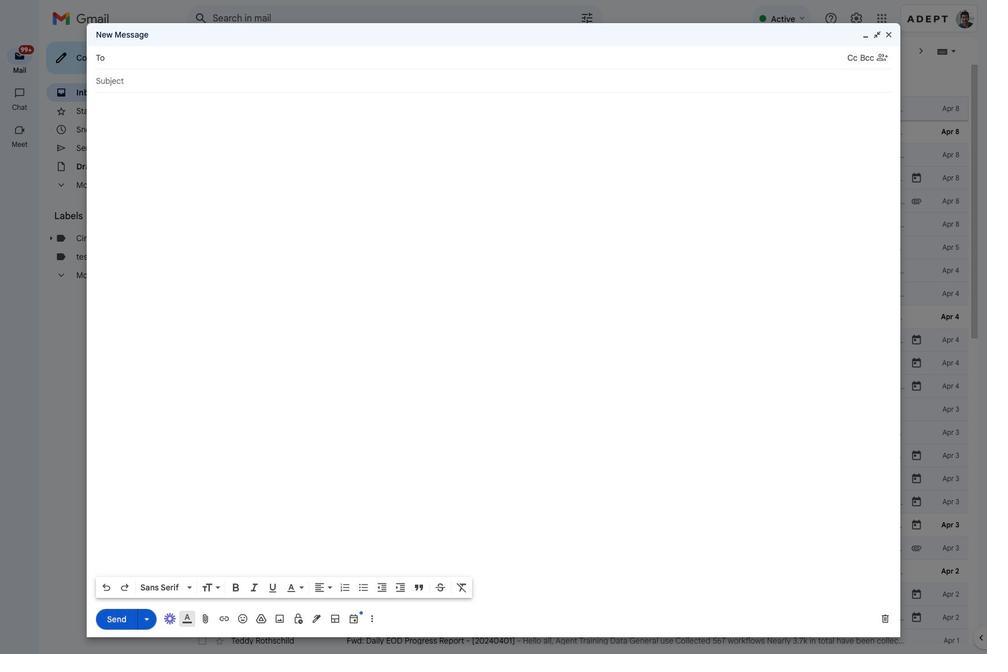 Task type: describe. For each thing, give the bounding box(es) containing it.
insert signature image
[[311, 613, 323, 625]]

numbered list ‪(⌘⇧7)‬ image
[[339, 582, 351, 593]]

strikethrough ‪(⌘⇧x)‬ image
[[435, 582, 446, 593]]

24 row from the top
[[187, 629, 969, 652]]

10 row from the top
[[187, 305, 969, 328]]

formatting options toolbar
[[96, 577, 472, 598]]

pop out image
[[873, 30, 882, 39]]

promotions, 4 new messages, tab
[[334, 65, 479, 97]]

13 row from the top
[[187, 375, 969, 398]]

close image
[[885, 30, 894, 39]]

17 row from the top
[[187, 467, 969, 490]]

gmail image
[[52, 7, 115, 30]]

insert files using drive image
[[256, 613, 267, 625]]

12 row from the top
[[187, 352, 969, 375]]

older image
[[916, 45, 928, 57]]

8 row from the top
[[187, 259, 969, 282]]

toggle confidential mode image
[[293, 613, 304, 625]]

19 row from the top
[[187, 514, 969, 537]]

more options image
[[369, 613, 376, 625]]

16 row from the top
[[187, 444, 969, 467]]

insert link ‪(⌘k)‬ image
[[219, 613, 230, 625]]

Search in mail search field
[[187, 5, 604, 32]]

primary tab
[[187, 65, 333, 97]]

updates tab
[[480, 65, 626, 97]]

14 row from the top
[[187, 398, 969, 421]]

redo ‪(⌘y)‬ image
[[119, 582, 131, 593]]

Message Body text field
[[96, 98, 892, 574]]

option inside formatting options toolbar
[[138, 582, 185, 593]]

2 row from the top
[[187, 120, 969, 143]]

italic ‪(⌘i)‬ image
[[249, 582, 260, 593]]

11 row from the top
[[187, 328, 969, 352]]

bold ‪(⌘b)‬ image
[[230, 582, 242, 593]]

advanced search options image
[[576, 6, 599, 29]]

remove formatting ‪(⌘\)‬ image
[[456, 582, 468, 593]]

23 row from the top
[[187, 606, 969, 629]]

set up a time to meet image
[[348, 613, 360, 625]]

Subject field
[[96, 75, 892, 87]]



Task type: vqa. For each thing, say whether or not it's contained in the screenshot.
15th row from the top of the page
yes



Task type: locate. For each thing, give the bounding box(es) containing it.
dialog
[[87, 23, 901, 637]]

3 row from the top
[[187, 143, 969, 167]]

main content
[[187, 65, 969, 654]]

tab list
[[187, 65, 969, 97]]

9 row from the top
[[187, 282, 969, 305]]

7 row from the top
[[187, 236, 969, 259]]

more send options image
[[141, 613, 153, 625]]

attach files image
[[200, 613, 212, 625]]

21 row from the top
[[187, 560, 969, 583]]

20 row from the top
[[187, 537, 969, 560]]

22 row from the top
[[187, 583, 969, 606]]

bulleted list ‪(⌘⇧8)‬ image
[[358, 582, 370, 593]]

indent more ‪(⌘])‬ image
[[395, 582, 407, 593]]

refresh image
[[231, 45, 243, 57]]

18 row from the top
[[187, 490, 969, 514]]

option
[[138, 582, 185, 593]]

quote ‪(⌘⇧9)‬ image
[[413, 582, 425, 593]]

mail, 848 unread messages image
[[14, 47, 32, 59]]

4 row from the top
[[187, 167, 969, 190]]

navigation
[[0, 37, 40, 654]]

insert emoji ‪(⌘⇧2)‬ image
[[237, 613, 249, 625]]

15 row from the top
[[187, 421, 969, 444]]

heading
[[0, 66, 39, 75], [0, 103, 39, 112], [0, 140, 39, 149], [54, 210, 164, 222]]

6 row from the top
[[187, 213, 969, 236]]

search in mail image
[[191, 8, 212, 29]]

row
[[187, 97, 969, 120], [187, 120, 969, 143], [187, 143, 969, 167], [187, 167, 969, 190], [187, 190, 969, 213], [187, 213, 969, 236], [187, 236, 969, 259], [187, 259, 969, 282], [187, 282, 969, 305], [187, 305, 969, 328], [187, 328, 969, 352], [187, 352, 969, 375], [187, 375, 969, 398], [187, 398, 969, 421], [187, 421, 969, 444], [187, 444, 969, 467], [187, 467, 969, 490], [187, 490, 969, 514], [187, 514, 969, 537], [187, 537, 969, 560], [187, 560, 969, 583], [187, 583, 969, 606], [187, 606, 969, 629], [187, 629, 969, 652]]

To recipients text field
[[110, 47, 848, 68]]

minimize image
[[862, 30, 871, 39]]

settings image
[[850, 12, 864, 25]]

5 row from the top
[[187, 190, 969, 213]]

indent less ‪(⌘[)‬ image
[[376, 582, 388, 593]]

insert photo image
[[274, 613, 286, 625]]

1 row from the top
[[187, 97, 969, 120]]

undo ‪(⌘z)‬ image
[[101, 582, 112, 593]]

underline ‪(⌘u)‬ image
[[267, 582, 279, 594]]

select a layout image
[[330, 613, 341, 625]]

discard draft ‪(⌘⇧d)‬ image
[[880, 613, 892, 625]]



